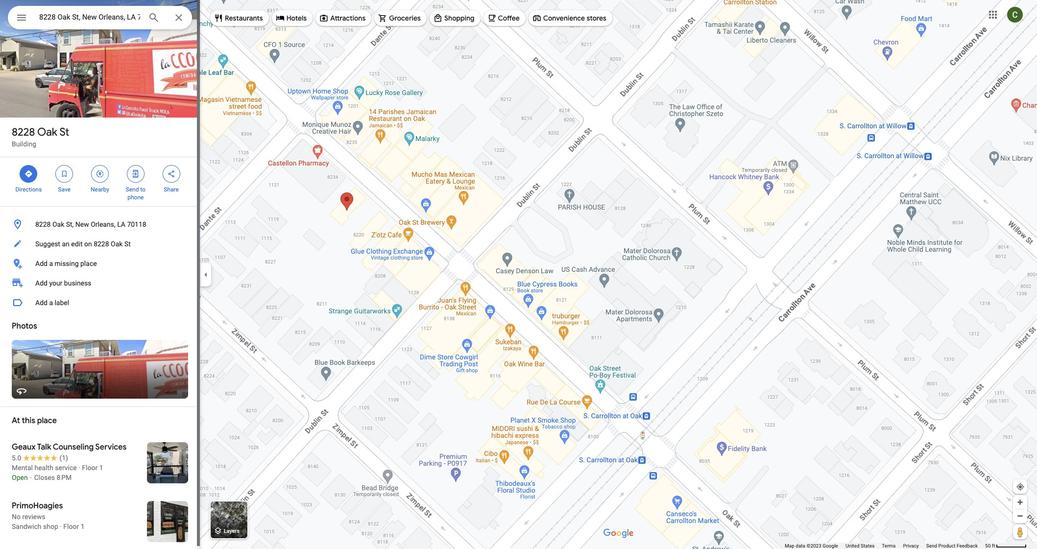Task type: vqa. For each thing, say whether or not it's contained in the screenshot.
This price for this flight doesn't include overhead bin access. If you need a carry-on bag, use the Bags filter to update prices. icon associated with $321
no



Task type: locate. For each thing, give the bounding box(es) containing it.
st
[[59, 125, 69, 139], [124, 240, 131, 248]]

sandwich
[[12, 523, 41, 531]]

google maps element
[[0, 0, 1037, 549]]

None field
[[39, 11, 140, 23]]

privacy
[[903, 543, 919, 549]]


[[60, 169, 69, 179]]

edit
[[71, 240, 83, 248]]

· right service
[[79, 464, 80, 472]]

send left product
[[927, 543, 938, 549]]


[[131, 169, 140, 179]]

oak inside 8228 oak st building
[[37, 125, 57, 139]]

1 vertical spatial add
[[35, 279, 48, 287]]

1 vertical spatial a
[[49, 299, 53, 307]]

st up 
[[59, 125, 69, 139]]

send up the phone
[[126, 186, 139, 193]]

1 inside the mental health service · floor 1 open ⋅ closes 8 pm
[[99, 464, 103, 472]]

0 vertical spatial floor
[[82, 464, 98, 472]]

footer
[[785, 543, 986, 549]]

a for missing
[[49, 260, 53, 268]]

map
[[785, 543, 795, 549]]

8228 oak st main content
[[0, 0, 200, 549]]

8228
[[12, 125, 35, 139], [35, 221, 51, 228], [94, 240, 109, 248]]

1 vertical spatial 1
[[81, 523, 85, 531]]

on
[[84, 240, 92, 248]]

1 horizontal spatial 1
[[99, 464, 103, 472]]

send to phone
[[126, 186, 146, 201]]

8228 inside button
[[35, 221, 51, 228]]

add
[[35, 260, 48, 268], [35, 279, 48, 287], [35, 299, 48, 307]]

1 vertical spatial send
[[927, 543, 938, 549]]

1 horizontal spatial 8228
[[35, 221, 51, 228]]

 search field
[[8, 6, 192, 31]]

·
[[79, 464, 80, 472], [60, 523, 62, 531]]

0 horizontal spatial place
[[37, 416, 57, 426]]


[[16, 11, 27, 25]]

collapse side panel image
[[200, 269, 211, 280]]

terms button
[[882, 543, 896, 549]]

missing
[[55, 260, 79, 268]]

1
[[99, 464, 103, 472], [81, 523, 85, 531]]

floor right shop
[[63, 523, 79, 531]]

la
[[117, 221, 125, 228]]

actions for 8228 oak st region
[[0, 157, 200, 206]]

1 horizontal spatial place
[[80, 260, 97, 268]]

send inside send to phone
[[126, 186, 139, 193]]

add your business
[[35, 279, 91, 287]]

0 horizontal spatial 1
[[81, 523, 85, 531]]

reviews
[[22, 513, 45, 521]]

privacy button
[[903, 543, 919, 549]]

a
[[49, 260, 53, 268], [49, 299, 53, 307]]

(1)
[[60, 454, 68, 462]]

oak
[[37, 125, 57, 139], [52, 221, 64, 228], [111, 240, 123, 248]]

8228 for st
[[12, 125, 35, 139]]

1 right shop
[[81, 523, 85, 531]]

1 vertical spatial floor
[[63, 523, 79, 531]]

open
[[12, 474, 28, 482]]

1 horizontal spatial ·
[[79, 464, 80, 472]]

oak inside button
[[52, 221, 64, 228]]

1 down 'services'
[[99, 464, 103, 472]]


[[24, 169, 33, 179]]

coffee button
[[483, 6, 526, 30]]

map data ©2023 google
[[785, 543, 838, 549]]

place
[[80, 260, 97, 268], [37, 416, 57, 426]]

counseling
[[53, 443, 94, 452]]

add for add your business
[[35, 279, 48, 287]]

50
[[986, 543, 991, 549]]

0 horizontal spatial ·
[[60, 523, 62, 531]]

hotels button
[[272, 6, 313, 30]]

from your device image
[[1016, 483, 1025, 492]]

add left your
[[35, 279, 48, 287]]

· inside the mental health service · floor 1 open ⋅ closes 8 pm
[[79, 464, 80, 472]]

send inside button
[[927, 543, 938, 549]]

· right shop
[[60, 523, 62, 531]]

stores
[[587, 14, 607, 23]]

1 a from the top
[[49, 260, 53, 268]]

8228 Oak St, New Orleans, LA 70118 field
[[8, 6, 192, 29]]

send
[[126, 186, 139, 193], [927, 543, 938, 549]]

add down suggest
[[35, 260, 48, 268]]

footer inside google maps element
[[785, 543, 986, 549]]

share
[[164, 186, 179, 193]]

at
[[12, 416, 20, 426]]

1 vertical spatial st
[[124, 240, 131, 248]]

1 vertical spatial ·
[[60, 523, 62, 531]]

8228 up building
[[12, 125, 35, 139]]

suggest
[[35, 240, 60, 248]]

2 a from the top
[[49, 299, 53, 307]]

convenience stores button
[[529, 6, 613, 30]]

photos
[[12, 321, 37, 331]]

1 horizontal spatial floor
[[82, 464, 98, 472]]

0 vertical spatial a
[[49, 260, 53, 268]]

zoom in image
[[1017, 499, 1024, 506]]

1 vertical spatial 8228
[[35, 221, 51, 228]]

united states button
[[846, 543, 875, 549]]

0 horizontal spatial st
[[59, 125, 69, 139]]

to
[[140, 186, 146, 193]]

0 vertical spatial 8228
[[12, 125, 35, 139]]

8228 inside 8228 oak st building
[[12, 125, 35, 139]]

a left label
[[49, 299, 53, 307]]

place right 'this'
[[37, 416, 57, 426]]

2 add from the top
[[35, 279, 48, 287]]

0 vertical spatial 1
[[99, 464, 103, 472]]

floor right service
[[82, 464, 98, 472]]

add left label
[[35, 299, 48, 307]]

0 horizontal spatial 8228
[[12, 125, 35, 139]]

ft
[[992, 543, 996, 549]]

8228 for st,
[[35, 221, 51, 228]]

0 vertical spatial send
[[126, 186, 139, 193]]

floor inside primohoagies no reviews sandwich shop · floor 1
[[63, 523, 79, 531]]

8228 right the on
[[94, 240, 109, 248]]

0 vertical spatial st
[[59, 125, 69, 139]]

floor
[[82, 464, 98, 472], [63, 523, 79, 531]]

floor inside the mental health service · floor 1 open ⋅ closes 8 pm
[[82, 464, 98, 472]]

0 horizontal spatial floor
[[63, 523, 79, 531]]

0 vertical spatial ·
[[79, 464, 80, 472]]

mental
[[12, 464, 33, 472]]

groceries button
[[375, 6, 427, 30]]

0 vertical spatial place
[[80, 260, 97, 268]]

2 horizontal spatial 8228
[[94, 240, 109, 248]]

1 horizontal spatial st
[[124, 240, 131, 248]]

service
[[55, 464, 77, 472]]

3 add from the top
[[35, 299, 48, 307]]

save
[[58, 186, 71, 193]]

1 vertical spatial oak
[[52, 221, 64, 228]]

1 horizontal spatial send
[[927, 543, 938, 549]]

0 vertical spatial oak
[[37, 125, 57, 139]]

st down the la
[[124, 240, 131, 248]]

an
[[62, 240, 69, 248]]

place down the on
[[80, 260, 97, 268]]

0 horizontal spatial send
[[126, 186, 139, 193]]

add a label
[[35, 299, 69, 307]]

2 vertical spatial oak
[[111, 240, 123, 248]]

footer containing map data ©2023 google
[[785, 543, 986, 549]]

a left missing
[[49, 260, 53, 268]]

shop
[[43, 523, 58, 531]]

states
[[861, 543, 875, 549]]

1 add from the top
[[35, 260, 48, 268]]

add for add a label
[[35, 299, 48, 307]]

0 vertical spatial add
[[35, 260, 48, 268]]

2 vertical spatial add
[[35, 299, 48, 307]]

1 vertical spatial place
[[37, 416, 57, 426]]

8228 up suggest
[[35, 221, 51, 228]]

8228 oak st, new orleans, la 70118 button
[[0, 215, 200, 234]]

2 vertical spatial 8228
[[94, 240, 109, 248]]

5.0
[[12, 454, 21, 462]]

hotels
[[287, 14, 307, 23]]

terms
[[882, 543, 896, 549]]



Task type: describe. For each thing, give the bounding box(es) containing it.

[[96, 169, 104, 179]]

label
[[55, 299, 69, 307]]

· inside primohoagies no reviews sandwich shop · floor 1
[[60, 523, 62, 531]]

no
[[12, 513, 21, 521]]

attractions
[[330, 14, 366, 23]]

none field inside 8228 oak st, new orleans, la 70118 field
[[39, 11, 140, 23]]

8228 oak st building
[[12, 125, 69, 148]]

 button
[[8, 6, 35, 31]]

restaurants
[[225, 14, 263, 23]]

convenience
[[543, 14, 585, 23]]

place inside button
[[80, 260, 97, 268]]

geaux talk counseling services
[[12, 443, 127, 452]]

shopping
[[444, 14, 475, 23]]

send product feedback button
[[927, 543, 978, 549]]

st inside button
[[124, 240, 131, 248]]

talk
[[37, 443, 51, 452]]

services
[[95, 443, 127, 452]]

add your business link
[[0, 273, 200, 293]]

1 inside primohoagies no reviews sandwich shop · floor 1
[[81, 523, 85, 531]]

8228 inside button
[[94, 240, 109, 248]]

zoom out image
[[1017, 513, 1024, 520]]

restaurants button
[[210, 6, 269, 30]]

primohoagies
[[12, 501, 63, 511]]

50 ft
[[986, 543, 996, 549]]

5.0 stars 1 reviews image
[[12, 453, 68, 463]]

©2023
[[807, 543, 822, 549]]

show street view coverage image
[[1013, 525, 1028, 540]]


[[167, 169, 176, 179]]

united states
[[846, 543, 875, 549]]

new
[[75, 221, 89, 228]]

layers
[[224, 528, 240, 535]]

send for send product feedback
[[927, 543, 938, 549]]

send product feedback
[[927, 543, 978, 549]]

primohoagies no reviews sandwich shop · floor 1
[[12, 501, 85, 531]]

send for send to phone
[[126, 186, 139, 193]]

st inside 8228 oak st building
[[59, 125, 69, 139]]

directions
[[15, 186, 42, 193]]

health
[[35, 464, 53, 472]]

united
[[846, 543, 860, 549]]

a for label
[[49, 299, 53, 307]]

add for add a missing place
[[35, 260, 48, 268]]

oak for st
[[37, 125, 57, 139]]

mental health service · floor 1 open ⋅ closes 8 pm
[[12, 464, 103, 482]]

70118
[[127, 221, 146, 228]]

shopping button
[[430, 6, 481, 30]]

this
[[22, 416, 35, 426]]

8228 oak st, new orleans, la 70118
[[35, 221, 146, 228]]

suggest an edit on 8228 oak st
[[35, 240, 131, 248]]

groceries
[[389, 14, 421, 23]]

oak inside button
[[111, 240, 123, 248]]

feedback
[[957, 543, 978, 549]]

orleans,
[[91, 221, 115, 228]]

st,
[[66, 221, 74, 228]]

product
[[939, 543, 956, 549]]

data
[[796, 543, 806, 549]]

closes
[[34, 474, 55, 482]]

phone
[[128, 194, 144, 201]]

convenience stores
[[543, 14, 607, 23]]

coffee
[[498, 14, 520, 23]]

add a missing place
[[35, 260, 97, 268]]

add a label button
[[0, 293, 200, 313]]

your
[[49, 279, 62, 287]]

add a missing place button
[[0, 254, 200, 273]]

google
[[823, 543, 838, 549]]

google account: christina overa  
(christinaovera9@gmail.com) image
[[1008, 7, 1023, 22]]

suggest an edit on 8228 oak st button
[[0, 234, 200, 254]]

8 pm
[[57, 474, 72, 482]]

⋅
[[29, 474, 32, 482]]

50 ft button
[[986, 543, 1027, 549]]

business
[[64, 279, 91, 287]]

geaux
[[12, 443, 36, 452]]

attractions button
[[316, 6, 372, 30]]

at this place
[[12, 416, 57, 426]]

oak for st,
[[52, 221, 64, 228]]

building
[[12, 140, 36, 148]]

nearby
[[91, 186, 109, 193]]



